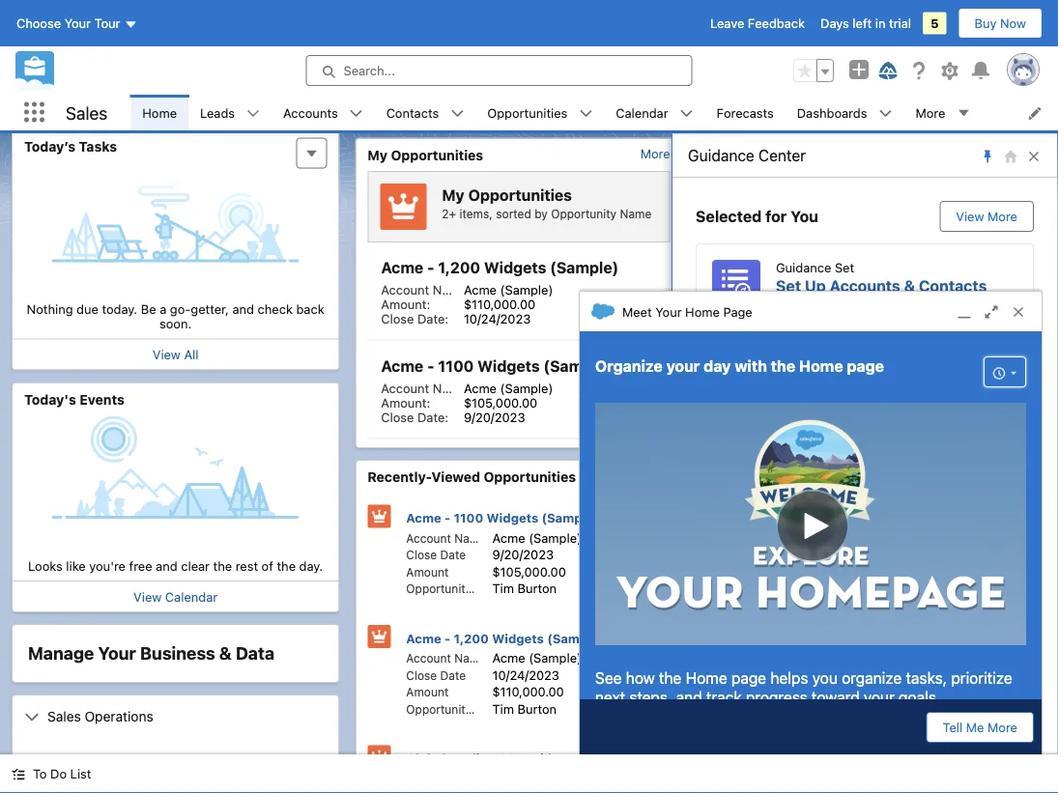 Task type: vqa. For each thing, say whether or not it's contained in the screenshot.
"1100"
yes



Task type: locate. For each thing, give the bounding box(es) containing it.
1 amount: from the top
[[381, 297, 430, 311]]

your right meet
[[655, 304, 682, 319]]

2 amount: from the top
[[381, 395, 430, 410]]

accounts
[[283, 105, 338, 120], [830, 276, 901, 295]]

sales for sales
[[66, 102, 108, 123]]

items, inside 2+ items, sorted by name link
[[803, 207, 836, 221]]

calendar list item
[[604, 95, 705, 130]]

2 lead from the top
[[725, 340, 753, 355]]

meet
[[622, 304, 652, 319]]

0 horizontal spatial 12:​40
[[268, 95, 298, 108]]

view report down the search...
[[368, 94, 439, 109]]

0 horizontal spatial leads
[[200, 105, 235, 120]]

of right dashboards at the top of the page
[[867, 99, 878, 113]]

1 vertical spatial 6389
[[882, 424, 913, 439]]

guidance inside the guidance set set up accounts & contacts start storing information about your customers with accounts and contacts.
[[776, 260, 832, 274]]

the
[[771, 357, 796, 376], [213, 559, 232, 573], [277, 559, 296, 573], [659, 669, 682, 688]]

title for erik
[[750, 606, 774, 620]]

1 down vp
[[836, 775, 842, 789]]

3 view report link from the left
[[711, 94, 782, 117]]

leave feedback link
[[710, 16, 805, 30]]

source: for smith
[[756, 468, 801, 482]]

close date for 1,200
[[406, 669, 466, 682]]

1 down up
[[807, 297, 813, 311]]

0 vertical spatial calendar
[[616, 105, 668, 120]]

1 items, from the left
[[460, 207, 493, 221]]

1 horizontal spatial salesforce
[[874, 596, 935, 611]]

0 vertical spatial title
[[750, 606, 774, 620]]

1 source: from the top
[[756, 340, 801, 355]]

today down search... button
[[538, 99, 571, 113]]

set for set
[[835, 260, 854, 274]]

recently-
[[368, 469, 431, 485], [711, 527, 775, 543]]

enterprise, down set up accounts & contacts link
[[832, 311, 895, 326]]

view
[[24, 94, 52, 109], [368, 94, 396, 109], [711, 94, 739, 109], [956, 209, 984, 224], [152, 347, 181, 362], [134, 590, 162, 604]]

name:
[[433, 282, 471, 297], [433, 381, 471, 395]]

2 new from the top
[[807, 453, 833, 468]]

0 horizontal spatial more link
[[641, 146, 670, 161]]

list containing home
[[131, 95, 1058, 130]]

view report link up the today's
[[24, 94, 95, 109]]

text default image inside calendar "list item"
[[680, 107, 694, 120]]

account for 9/20/2023
[[406, 532, 451, 545]]

leave
[[710, 16, 745, 30]]

- for $110,000.00
[[427, 259, 434, 277]]

for left you
[[766, 207, 787, 226]]

& up information
[[904, 276, 915, 295]]

smith
[[767, 386, 811, 404]]

1 2+ from the left
[[442, 207, 456, 221]]

mobile down the phone
[[750, 639, 786, 653]]

tim burton for $105,000.00
[[492, 581, 557, 596]]

$110,000.00
[[464, 297, 536, 311], [492, 685, 564, 699]]

guidance for guidance set set up accounts & contacts start storing information about your customers with accounts and contacts.
[[776, 260, 832, 274]]

1 report from the left
[[56, 94, 95, 109]]

1 by from the left
[[535, 207, 548, 221]]

0 horizontal spatial items,
[[460, 207, 493, 221]]

by inside the my opportunities 2+ items, sorted by opportunity name
[[535, 207, 548, 221]]

1 vertical spatial opportunity owner
[[406, 703, 511, 716]]

1 vertical spatial company:
[[725, 439, 784, 453]]

accounts inside 'link'
[[283, 105, 338, 120]]

1 vertical spatial salesforce
[[874, 596, 935, 611]]

and right free
[[156, 559, 178, 573]]

your inside meet your home page dialog
[[655, 304, 682, 319]]

acme - 1100 widgets (sample) for account name
[[406, 511, 599, 525]]

page
[[847, 357, 884, 376], [732, 669, 767, 688]]

lead status: down "page"
[[725, 326, 798, 340]]

date
[[440, 548, 466, 562], [440, 669, 466, 682]]

1 start from the top
[[776, 304, 805, 319]]

1 burton from the top
[[518, 581, 557, 596]]

0 horizontal spatial as of today at 12:​40 pm
[[187, 95, 319, 108]]

0 vertical spatial mobile
[[750, 639, 786, 653]]

my opportunities link
[[368, 146, 483, 163]]

0 vertical spatial set
[[835, 260, 854, 274]]

list
[[131, 95, 1058, 130]]

mobile email
[[750, 639, 786, 669]]

close date for 1100
[[406, 548, 466, 562]]

your left tour
[[64, 16, 91, 30]]

home down website
[[799, 357, 843, 376]]

-
[[427, 259, 434, 277], [427, 357, 434, 375], [445, 511, 451, 525], [445, 631, 451, 646], [490, 751, 496, 766]]

0 vertical spatial status:
[[756, 326, 798, 340]]

see
[[595, 669, 622, 688]]

1 horizontal spatial how
[[776, 615, 800, 630]]

0 vertical spatial acme - 1,200 widgets (sample)
[[381, 259, 619, 277]]

more right me
[[988, 721, 1018, 735]]

opportunities inside the my opportunities 2+ items, sorted by opportunity name
[[468, 186, 572, 204]]

mr. amy jordan (sample)
[[750, 704, 908, 719]]

text default image inside contacts list item
[[451, 107, 464, 120]]

1 more link from the left
[[641, 146, 670, 161]]

email: for andy
[[725, 410, 759, 424]]

0 horizontal spatial 5
[[931, 16, 939, 30]]

amy up "page"
[[725, 259, 758, 277]]

2+ items, sorted by name
[[785, 207, 926, 221]]

(800) down up
[[816, 297, 850, 311]]

leads inside list item
[[200, 105, 235, 120]]

0 vertical spatial close date:
[[381, 311, 449, 326]]

0 vertical spatial close date
[[406, 548, 466, 562]]

progress bar progress bar down contacts.
[[948, 351, 1018, 359]]

company: up lead source: website
[[725, 311, 784, 326]]

progress bar image
[[948, 351, 1000, 359]]

your for manage
[[98, 643, 136, 664]]

today's
[[24, 138, 76, 154]]

2 mobile from the top
[[750, 776, 786, 789]]

buy now
[[975, 16, 1026, 30]]

text default image left calendar link
[[579, 107, 593, 120]]

contacts inside the guidance set set up accounts & contacts start storing information about your customers with accounts and contacts.
[[919, 276, 987, 295]]

info@salesforce.com link for amy jordan (sample)
[[807, 282, 929, 297]]

guidance down "andy smith (sample)"
[[776, 406, 832, 420]]

company: for andy
[[725, 439, 784, 453]]

1 vertical spatial info@salesforce.com link
[[807, 410, 929, 424]]

account name acme (sample) for 10/24/2023
[[406, 651, 582, 665]]

1 horizontal spatial accounts
[[830, 276, 901, 295]]

2 by from the left
[[878, 207, 891, 221]]

9/20/2023 for close date
[[492, 548, 554, 562]]

start up that
[[776, 450, 805, 465]]

accounts up information
[[830, 276, 901, 295]]

burton for $105,000.00
[[518, 581, 557, 596]]

&
[[904, 276, 915, 295], [219, 643, 232, 664]]

1 tim burton from the top
[[492, 581, 557, 596]]

learn
[[964, 596, 993, 611]]

1 vertical spatial new
[[807, 453, 833, 468]]

- for 10/24/2023
[[445, 631, 451, 646]]

and inside the guidance set set up accounts & contacts start storing information about your customers with accounts and contacts.
[[926, 323, 948, 338]]

free
[[129, 559, 152, 573]]

0 horizontal spatial accounts
[[283, 105, 338, 120]]

1 vertical spatial progress bar progress bar
[[948, 497, 1018, 505]]

0 vertical spatial 667-
[[853, 297, 882, 311]]

1,200 for account name
[[454, 631, 489, 646]]

2 tim from the top
[[492, 702, 514, 716]]

(800)
[[816, 297, 850, 311], [816, 424, 850, 439], [845, 775, 878, 789]]

guidance
[[688, 146, 755, 165], [776, 260, 832, 274], [776, 406, 832, 420]]

due
[[76, 302, 98, 317]]

accounts
[[869, 323, 922, 338]]

technologies
[[865, 439, 942, 453]]

0 vertical spatial leads
[[200, 105, 235, 120]]

steps,
[[629, 689, 672, 707]]

home left "page"
[[685, 304, 720, 319]]

and inside guidance set deliver accurate reporting start creating reports and dashboards that help your sales reps succeed.
[[905, 450, 927, 465]]

0 horizontal spatial view report
[[24, 94, 95, 109]]

1 vertical spatial status:
[[756, 453, 798, 468]]

how inside see how the home page helps you organize tasks, prioritize next steps, and track progress toward your goals.
[[626, 669, 655, 688]]

recently- for recently-viewed leads (3)
[[711, 527, 775, 543]]

getter,
[[191, 302, 229, 317]]

1 vertical spatial start
[[776, 450, 805, 465]]

with inside the "trailhead salesforce user basics get started with salesforce and learn how to make it work for your bottom line."
[[846, 596, 870, 611]]

more link down calendar "list item" at the right top
[[641, 146, 670, 161]]

more inside popup button
[[916, 105, 946, 120]]

set left up
[[776, 276, 801, 295]]

title up the phone
[[750, 606, 774, 620]]

your left day
[[666, 357, 700, 376]]

acme - 1,200 widgets (sample) for account name:
[[381, 259, 619, 277]]

0 vertical spatial name:
[[433, 282, 471, 297]]

2 horizontal spatial view report link
[[711, 94, 782, 117]]

soon.
[[160, 317, 192, 331]]

1 new from the top
[[807, 326, 833, 340]]

1 owner from the top
[[475, 582, 511, 596]]

opportunities inside the my opportunities link
[[391, 147, 483, 163]]

view all link
[[152, 347, 199, 362]]

account name: acme (sample) for 1100
[[381, 381, 553, 395]]

and left check
[[232, 302, 254, 317]]

1 vertical spatial burton
[[518, 702, 557, 716]]

close date: for 1100
[[381, 410, 449, 424]]

leave feedback
[[710, 16, 805, 30]]

close date down recently-viewed opportunities (3)
[[406, 548, 466, 562]]

date up the media
[[440, 669, 466, 682]]

info@salesforce.com for amy jordan (sample)
[[807, 282, 929, 297]]

view inside 'view report as of today at 12:​40 pm'
[[711, 94, 739, 109]]

tim for $105,000.00
[[492, 581, 514, 596]]

page inside see how the home page helps you organize tasks, prioritize next steps, and track progress toward your goals.
[[732, 669, 767, 688]]

2 status: from the top
[[756, 453, 798, 468]]

3 report from the left
[[743, 94, 782, 109]]

1 date from the top
[[440, 548, 466, 562]]

1 title from the top
[[750, 606, 774, 620]]

2 opportunity owner from the top
[[406, 703, 511, 716]]

enterprise, up purchasing
[[860, 724, 924, 738]]

company: for amy
[[725, 311, 784, 326]]

guidance set set up accounts & contacts start storing information about your customers with accounts and contacts.
[[776, 260, 1006, 338]]

burton for $110,000.00
[[518, 702, 557, 716]]

1 info@salesforce.com link from the top
[[807, 282, 929, 297]]

title left 'article'
[[750, 742, 774, 755]]

1 opportunity owner from the top
[[406, 582, 511, 596]]

& inside the guidance set set up accounts & contacts start storing information about your customers with accounts and contacts.
[[904, 276, 915, 295]]

home left leads link
[[142, 105, 177, 120]]

10/24/2023 for close date:
[[464, 311, 531, 326]]

and inside nothing due today. be a go-getter, and check back soon.
[[232, 302, 254, 317]]

1 horizontal spatial page
[[847, 357, 884, 376]]

2 info@salesforce.com link from the top
[[807, 410, 929, 424]]

0 vertical spatial date:
[[418, 311, 449, 326]]

opportunity for acme - 1100 widgets (sample)
[[406, 582, 472, 596]]

0 vertical spatial company:
[[725, 311, 784, 326]]

0 vertical spatial recently-
[[368, 469, 431, 485]]

2 horizontal spatial at
[[918, 99, 928, 113]]

2 start from the top
[[776, 450, 805, 465]]

0 vertical spatial info@salesforce.com link
[[807, 282, 929, 297]]

accurate
[[832, 422, 900, 441]]

more right dashboards list item
[[916, 105, 946, 120]]

the inside see how the home page helps you organize tasks, prioritize next steps, and track progress toward your goals.
[[659, 669, 682, 688]]

how down get in the bottom right of the page
[[776, 615, 800, 630]]

2 tim burton from the top
[[492, 702, 557, 716]]

search...
[[344, 63, 395, 78]]

0 horizontal spatial as
[[187, 95, 201, 108]]

667- down set up accounts & contacts link
[[853, 297, 882, 311]]

1 vertical spatial contacts
[[919, 276, 987, 295]]

lead down "page"
[[725, 326, 753, 340]]

2+
[[442, 207, 456, 221], [785, 207, 800, 221]]

opportunity
[[551, 207, 617, 221], [406, 582, 472, 596], [406, 703, 472, 716]]

and up the reps
[[905, 450, 927, 465]]

info@salesforce.com link up information
[[807, 282, 929, 297]]

lead status:
[[725, 326, 798, 340], [725, 453, 798, 468]]

2 items, from the left
[[803, 207, 836, 221]]

1 horizontal spatial view report
[[368, 94, 439, 109]]

set for deliver
[[835, 406, 854, 420]]

accounts right leads list item
[[283, 105, 338, 120]]

$105,000.00 for amount
[[492, 564, 566, 579]]

source: left help
[[756, 468, 801, 482]]

1 vertical spatial 9/20/2023
[[492, 548, 554, 562]]

1 account name: acme (sample) from the top
[[381, 282, 553, 297]]

how up steps,
[[626, 669, 655, 688]]

amy right the mr.
[[773, 704, 801, 719]]

0 horizontal spatial text default image
[[12, 768, 25, 781]]

info@salesforce.com link for andy smith (sample)
[[807, 410, 929, 424]]

1 vertical spatial with
[[735, 357, 767, 376]]

lead status: up that
[[725, 453, 798, 468]]

info@salesforce.com up universal technologies
[[807, 410, 929, 424]]

status:
[[756, 326, 798, 340], [756, 453, 798, 468]]

text default image for contacts
[[451, 107, 464, 120]]

report up guidance center
[[743, 94, 782, 109]]

account name acme (sample) for 9/20/2023
[[406, 531, 582, 545]]

day.
[[299, 559, 323, 573]]

hr
[[967, 645, 978, 658]]

0 vertical spatial sales
[[66, 102, 108, 123]]

1 vertical spatial accounts
[[830, 276, 901, 295]]

1 horizontal spatial for
[[896, 615, 912, 630]]

owner for $110,000.00
[[475, 703, 511, 716]]

page down email at bottom
[[732, 669, 767, 688]]

1 vertical spatial amy
[[773, 704, 801, 719]]

salesforce
[[776, 568, 856, 587], [874, 596, 935, 611]]

1 close date from the top
[[406, 548, 466, 562]]

1 horizontal spatial calendar
[[616, 105, 668, 120]]

your inside see how the home page helps you organize tasks, prioritize next steps, and track progress toward your goals.
[[864, 689, 895, 707]]

lee up website
[[807, 311, 828, 326]]

1 vertical spatial tim
[[492, 702, 514, 716]]

contacts list item
[[375, 95, 476, 130]]

1 (800) 667-6389 for andy smith (sample)
[[807, 424, 913, 439]]

0 horizontal spatial by
[[535, 207, 548, 221]]

leads list item
[[188, 95, 272, 130]]

owner
[[475, 582, 511, 596], [475, 703, 511, 716]]

2 name: from the top
[[433, 381, 471, 395]]

sales up tasks
[[66, 102, 108, 123]]

2 info@salesforce.com from the top
[[807, 410, 929, 424]]

contacts up about
[[919, 276, 987, 295]]

0 vertical spatial lead status:
[[725, 326, 798, 340]]

0 horizontal spatial viewed
[[431, 469, 480, 485]]

status: for jordan
[[756, 326, 798, 340]]

sales for sales operations
[[47, 708, 81, 724]]

text default image
[[648, 100, 662, 113], [957, 106, 971, 120], [247, 107, 260, 120], [350, 107, 363, 120], [680, 107, 694, 120], [879, 107, 893, 120], [591, 300, 615, 323], [24, 710, 40, 725]]

1 horizontal spatial pm
[[622, 99, 639, 113]]

0 vertical spatial enterprise,
[[832, 311, 895, 326]]

marketing
[[877, 606, 935, 620]]

email:
[[725, 282, 759, 297], [725, 410, 759, 424]]

name: for 1100
[[433, 381, 471, 395]]

view more
[[956, 209, 1018, 224]]

1 vertical spatial opportunity
[[406, 582, 472, 596]]

and left track
[[676, 689, 702, 707]]

with inside meet your home page dialog
[[735, 357, 767, 376]]

1 vertical spatial (800)
[[816, 424, 850, 439]]

status: for smith
[[756, 453, 798, 468]]

more inside meet your home page dialog
[[988, 721, 1018, 735]]

text default image for opportunities
[[579, 107, 593, 120]]

0 vertical spatial 1,200
[[438, 259, 480, 277]]

media
[[449, 751, 487, 766]]

view inside view more button
[[956, 209, 984, 224]]

today right home link
[[218, 95, 251, 108]]

info@salesforce.com link up universal technologies
[[807, 410, 929, 424]]

your right manage
[[98, 643, 136, 664]]

1 tim from the top
[[492, 581, 514, 596]]

1 vertical spatial guidance
[[776, 260, 832, 274]]

1 name: from the top
[[433, 282, 471, 297]]

dashboards list item
[[786, 95, 904, 130]]

erik rodgers
[[750, 569, 829, 583]]

0 vertical spatial info@salesforce.com
[[807, 282, 929, 297]]

for right work
[[896, 615, 912, 630]]

progress bar progress bar
[[948, 351, 1018, 359], [948, 497, 1018, 505]]

0 vertical spatial 1 (800) 667-6389
[[807, 297, 913, 311]]

1 sorted from the left
[[496, 207, 531, 221]]

1 vertical spatial date
[[440, 669, 466, 682]]

your inside the "trailhead salesforce user basics get started with salesforce and learn how to make it work for your bottom line."
[[916, 615, 942, 630]]

new up help
[[807, 453, 833, 468]]

1 email: from the top
[[725, 282, 759, 297]]

tim for $110,000.00
[[492, 702, 514, 716]]

with up it
[[846, 596, 870, 611]]

more button
[[904, 95, 982, 130]]

account name: acme (sample)
[[381, 282, 553, 297], [381, 381, 553, 395]]

calendar
[[616, 105, 668, 120], [165, 590, 218, 604]]

more down show more my leads records element
[[988, 209, 1018, 224]]

set up set up accounts & contacts link
[[835, 260, 854, 274]]

sorted
[[496, 207, 531, 221], [839, 207, 875, 221]]

the up steps,
[[659, 669, 682, 688]]

mobile down 'article'
[[750, 776, 786, 789]]

1 horizontal spatial view report link
[[368, 94, 439, 117]]

phone: for amy
[[725, 297, 765, 311]]

50%
[[919, 494, 944, 507]]

0 horizontal spatial report
[[56, 94, 95, 109]]

phone: down andy
[[725, 424, 765, 439]]

sales inside the sales operations 'dropdown button'
[[47, 708, 81, 724]]

widgets for 10/24/2023
[[492, 631, 544, 646]]

2 title from the top
[[750, 742, 774, 755]]

1 status: from the top
[[756, 326, 798, 340]]

home link
[[131, 95, 188, 130]]

0 horizontal spatial (3)
[[579, 469, 600, 485]]

guidance inside guidance set deliver accurate reporting start creating reports and dashboards that help your sales reps succeed.
[[776, 406, 832, 420]]

2 email: from the top
[[725, 410, 759, 424]]

1 account name acme (sample) from the top
[[406, 531, 582, 545]]

center
[[759, 146, 806, 165]]

1 phone: from the top
[[725, 297, 765, 311]]

more up view more
[[984, 146, 1014, 161]]

2 account name: acme (sample) from the top
[[381, 381, 553, 395]]

accounts inside the guidance set set up accounts & contacts start storing information about your customers with accounts and contacts.
[[830, 276, 901, 295]]

0 vertical spatial 5
[[931, 16, 939, 30]]

lee enterprise, inc up purchasing
[[836, 724, 945, 738]]

to
[[804, 615, 815, 630]]

progress bar progress bar down succeed. at bottom right
[[948, 497, 1018, 505]]

0 horizontal spatial recently-
[[368, 469, 431, 485]]

1 vertical spatial phone:
[[725, 424, 765, 439]]

1 amount from the top
[[406, 565, 449, 579]]

(3)
[[579, 469, 600, 485], [870, 527, 890, 543]]

0 vertical spatial your
[[64, 16, 91, 30]]

view report link down the search...
[[368, 94, 439, 117]]

1 vertical spatial sales
[[47, 708, 81, 724]]

0 vertical spatial account name: acme (sample)
[[381, 282, 553, 297]]

1 vertical spatial source:
[[756, 468, 801, 482]]

0 vertical spatial with
[[841, 323, 866, 338]]

2 more link from the left
[[984, 146, 1014, 161]]

of right rest
[[262, 559, 273, 573]]

source: for jordan
[[756, 340, 801, 355]]

lee up vp
[[836, 724, 857, 738]]

1 vertical spatial recently-
[[711, 527, 775, 543]]

check
[[258, 302, 293, 317]]

2 horizontal spatial leads
[[827, 527, 867, 543]]

lead down andy
[[725, 453, 753, 468]]

- for $105,000.00
[[427, 357, 434, 375]]

assistant
[[939, 606, 992, 620]]

1 lead status: from the top
[[725, 326, 798, 340]]

2 owner from the top
[[475, 703, 511, 716]]

1 vertical spatial leads
[[734, 147, 774, 163]]

tasks,
[[906, 669, 947, 688]]

lead left that
[[725, 468, 753, 482]]

2 close date: from the top
[[381, 410, 449, 424]]

1 company: from the top
[[725, 311, 784, 326]]

more link for amy jordan (sample)
[[984, 146, 1014, 161]]

status: up organize your day with the home page
[[756, 326, 798, 340]]

acme
[[381, 259, 424, 277], [464, 282, 497, 297], [381, 357, 424, 375], [464, 381, 497, 395], [406, 511, 441, 525], [492, 531, 525, 545], [406, 631, 441, 646], [492, 651, 525, 665]]

~1
[[951, 645, 964, 658]]

6389 down set up accounts & contacts link
[[882, 297, 913, 311]]

5 right hr
[[981, 645, 989, 658]]

contacts up the my opportunities link
[[386, 105, 439, 120]]

2 company: from the top
[[725, 439, 784, 453]]

lee enterprise, inc down set up accounts & contacts link
[[807, 311, 916, 326]]

0 vertical spatial contacts
[[386, 105, 439, 120]]

2 vertical spatial 1 (800) 667-6389
[[836, 775, 942, 789]]

calendar up show more my opportunities records element
[[616, 105, 668, 120]]

show more my opportunities records element
[[641, 146, 670, 161]]

text default image
[[451, 107, 464, 120], [579, 107, 593, 120], [12, 768, 25, 781]]

sales
[[66, 102, 108, 123], [47, 708, 81, 724]]

0 vertical spatial &
[[904, 276, 915, 295]]

0 vertical spatial amy
[[725, 259, 758, 277]]

account name acme (sample)
[[406, 531, 582, 545], [406, 651, 582, 665]]

0 horizontal spatial my
[[368, 147, 388, 163]]

2 amount from the top
[[406, 686, 449, 699]]

global
[[406, 751, 446, 766]]

view report for 2nd view report link
[[368, 94, 439, 109]]

source: down customers
[[756, 340, 801, 355]]

0 vertical spatial salesforce
[[776, 568, 856, 587]]

10/24/2023
[[464, 311, 531, 326], [492, 668, 560, 682]]

info@salesforce.com for andy smith (sample)
[[807, 410, 929, 424]]

widgets for $110,000.00
[[484, 259, 546, 277]]

5
[[931, 16, 939, 30], [981, 645, 989, 658]]

2 source: from the top
[[756, 468, 801, 482]]

2 date: from the top
[[418, 410, 449, 424]]

buy
[[975, 16, 997, 30]]

1 vertical spatial enterprise,
[[860, 724, 924, 738]]

1 vertical spatial 10/24/2023
[[492, 668, 560, 682]]

10/24/2023 for close date
[[492, 668, 560, 682]]

1 vertical spatial acme - 1,200 widgets (sample)
[[406, 631, 604, 646]]

guidance up up
[[776, 260, 832, 274]]

6389 down purchasing
[[910, 775, 942, 789]]

1 close date: from the top
[[381, 311, 449, 326]]

new down storing
[[807, 326, 833, 340]]

business
[[140, 643, 215, 664]]

0 horizontal spatial how
[[626, 669, 655, 688]]

phone: up lead source: website
[[725, 297, 765, 311]]

email: down andy
[[725, 410, 759, 424]]

0 vertical spatial inc
[[899, 311, 916, 326]]

forecasts
[[717, 105, 774, 120]]

1 lead from the top
[[725, 326, 753, 340]]

start inside the guidance set set up accounts & contacts start storing information about your customers with accounts and contacts.
[[776, 304, 805, 319]]

at inside 'view report as of today at 12:​40 pm'
[[918, 99, 928, 113]]

set up accurate on the right of the page
[[835, 406, 854, 420]]

phone
[[750, 623, 784, 637]]

1 horizontal spatial sorted
[[839, 207, 875, 221]]

group
[[793, 59, 834, 82]]

your down the imagination
[[916, 615, 942, 630]]

tim burton for $110,000.00
[[492, 702, 557, 716]]

start inside guidance set deliver accurate reporting start creating reports and dashboards that help your sales reps succeed.
[[776, 450, 805, 465]]

amount
[[406, 565, 449, 579], [406, 686, 449, 699]]

choose your tour button
[[15, 8, 139, 39]]

close date up global
[[406, 669, 466, 682]]

2 view report from the left
[[368, 94, 439, 109]]

of right home link
[[204, 95, 215, 108]]

1 date: from the top
[[418, 311, 449, 326]]

1 horizontal spatial recently-
[[711, 527, 775, 543]]

list
[[70, 767, 91, 781]]

8005556954
[[836, 622, 914, 637]]

home up track
[[686, 669, 727, 688]]

set
[[835, 260, 854, 274], [776, 276, 801, 295], [835, 406, 854, 420]]

~1 hr 5 mins
[[951, 645, 1018, 658]]

6389 for andy smith (sample)
[[882, 424, 913, 439]]

trailhead salesforce user basics get started with salesforce and learn how to make it work for your bottom line.
[[776, 552, 1015, 630]]

dashboards
[[797, 105, 867, 120]]

opportunity owner for $105,000.00
[[406, 582, 511, 596]]

1 vertical spatial account name: acme (sample)
[[381, 381, 553, 395]]

9/20/2023 up recently-viewed opportunities (3)
[[464, 410, 525, 424]]

set inside guidance set deliver accurate reporting start creating reports and dashboards that help your sales reps succeed.
[[835, 406, 854, 420]]

1 view report from the left
[[24, 94, 95, 109]]

2 lead status: from the top
[[725, 453, 798, 468]]

2 close date from the top
[[406, 669, 466, 682]]

report up the today's tasks
[[56, 94, 95, 109]]

succeed.
[[923, 469, 976, 484]]

1 info@salesforce.com from the top
[[807, 282, 929, 297]]

2 burton from the top
[[518, 702, 557, 716]]

6389 for amy jordan (sample)
[[882, 297, 913, 311]]

andy
[[725, 386, 764, 404]]

my down the forecasts link
[[711, 147, 731, 163]]

0 horizontal spatial &
[[219, 643, 232, 664]]

your inside choose your tour 'dropdown button'
[[64, 16, 91, 30]]

as
[[187, 95, 201, 108], [507, 99, 521, 113], [850, 99, 864, 113]]

amy
[[725, 259, 758, 277], [773, 704, 801, 719]]

it
[[854, 615, 861, 630]]

leads right home link
[[200, 105, 235, 120]]

guidance for guidance set deliver accurate reporting start creating reports and dashboards that help your sales reps succeed.
[[776, 406, 832, 420]]

2 horizontal spatial your
[[655, 304, 682, 319]]

667- for andy smith (sample)
[[853, 424, 882, 439]]

1 mobile from the top
[[750, 639, 786, 653]]

date down recently-viewed opportunities (3)
[[440, 548, 466, 562]]

more link up view more
[[984, 146, 1014, 161]]

your up contacts.
[[959, 304, 985, 319]]

creating
[[808, 450, 856, 465]]

2 date from the top
[[440, 669, 466, 682]]

9/20/2023 down recently-viewed opportunities (3)
[[492, 548, 554, 562]]

text default image inside the opportunities list item
[[579, 107, 593, 120]]

guidance for guidance center
[[688, 146, 755, 165]]

2 account name acme (sample) from the top
[[406, 651, 582, 665]]

today right dashboards at the top of the page
[[882, 99, 914, 113]]

2 phone: from the top
[[725, 424, 765, 439]]



Task type: describe. For each thing, give the bounding box(es) containing it.
viewed for leads
[[775, 527, 824, 543]]

0 horizontal spatial today
[[218, 95, 251, 108]]

text default image inside 'more' popup button
[[957, 106, 971, 120]]

me
[[966, 721, 984, 735]]

0 horizontal spatial at
[[254, 95, 265, 108]]

you're
[[89, 559, 126, 573]]

1 view report link from the left
[[24, 94, 95, 109]]

purchasing
[[856, 741, 921, 755]]

see how the home page helps you organize tasks, prioritize next steps, and track progress toward your goals.
[[595, 669, 1013, 707]]

lead source: website
[[725, 340, 855, 355]]

advertisement
[[807, 468, 892, 482]]

667- for amy jordan (sample)
[[853, 297, 882, 311]]

widgets for $105,000.00
[[478, 357, 540, 375]]

1100 for name
[[454, 511, 484, 525]]

mobile for mobile email
[[750, 639, 786, 653]]

amount for acme - 1100 widgets (sample)
[[406, 565, 449, 579]]

1 vertical spatial inc
[[927, 724, 945, 738]]

1 for jordan
[[807, 297, 813, 311]]

manage
[[28, 643, 94, 664]]

you
[[791, 207, 819, 226]]

(3) for recently-viewed opportunities (3)
[[579, 469, 600, 485]]

12:​40 inside 'view report as of today at 12:​40 pm'
[[932, 99, 962, 113]]

owner for $105,000.00
[[475, 582, 511, 596]]

view report for third view report link from right
[[24, 94, 95, 109]]

my opportunities
[[368, 147, 483, 163]]

mobile for mobile
[[750, 776, 786, 789]]

date: for 1100
[[418, 410, 449, 424]]

tasks
[[79, 138, 117, 154]]

+300 points
[[785, 645, 856, 658]]

nothing due today. be a go-getter, and check back soon.
[[27, 302, 324, 331]]

1 (800) 667-6389 for amy jordan (sample)
[[807, 297, 913, 311]]

leads link
[[188, 95, 247, 130]]

contacts.
[[951, 323, 1006, 338]]

global media - 200 widgets (sample) link
[[393, 736, 668, 793]]

recently- for recently-viewed opportunities (3)
[[368, 469, 431, 485]]

by inside 2+ items, sorted by name link
[[878, 207, 891, 221]]

reps
[[894, 469, 920, 484]]

name: for 1,200
[[433, 282, 471, 297]]

contacts inside the contacts link
[[386, 105, 439, 120]]

$105,000.00 for amount:
[[464, 395, 538, 410]]

amount: for acme - 1100 widgets (sample)
[[381, 395, 430, 410]]

view all
[[152, 347, 199, 362]]

page
[[723, 304, 753, 319]]

lead source: advertisement
[[725, 468, 892, 482]]

the left rest
[[213, 559, 232, 573]]

account for 10/24/2023
[[406, 652, 451, 665]]

text default image inside "accounts" list item
[[350, 107, 363, 120]]

vp purchasing
[[836, 741, 921, 755]]

selected
[[696, 207, 762, 226]]

more link for acme - 1,200 widgets (sample)
[[641, 146, 670, 161]]

calendar link
[[604, 95, 680, 130]]

1 horizontal spatial as
[[507, 99, 521, 113]]

items, inside the my opportunities 2+ items, sorted by opportunity name
[[460, 207, 493, 221]]

organize
[[595, 357, 663, 376]]

account name: acme (sample) for 1,200
[[381, 282, 553, 297]]

contacts link
[[375, 95, 451, 130]]

user
[[859, 568, 895, 587]]

with inside the guidance set set up accounts & contacts start storing information about your customers with accounts and contacts.
[[841, 323, 866, 338]]

view more button
[[940, 201, 1034, 232]]

sales operations button
[[13, 696, 339, 737]]

all
[[184, 347, 199, 362]]

title for mr.
[[750, 742, 774, 755]]

- inside global media - 200 widgets (sample) link
[[490, 751, 496, 766]]

more down calendar "list item" at the right top
[[641, 146, 670, 161]]

opportunity for acme - 1,200 widgets (sample)
[[406, 703, 472, 716]]

1 horizontal spatial lee
[[836, 724, 857, 738]]

progress bar image
[[948, 497, 983, 505]]

view up the today's
[[24, 94, 52, 109]]

senior marketing assistant
[[836, 606, 992, 620]]

and inside see how the home page helps you organize tasks, prioritize next steps, and track progress toward your goals.
[[676, 689, 702, 707]]

the down lead source: website
[[771, 357, 796, 376]]

3 lead from the top
[[725, 453, 753, 468]]

amount for acme - 1,200 widgets (sample)
[[406, 686, 449, 699]]

article
[[776, 740, 814, 754]]

amy jordan (sample)
[[725, 259, 887, 277]]

widgets for 9/20/2023
[[487, 511, 539, 525]]

1,200 for account name:
[[438, 259, 480, 277]]

0 horizontal spatial inc
[[899, 311, 916, 326]]

0 horizontal spatial pm
[[302, 95, 319, 108]]

report inside 'view report as of today at 12:​40 pm'
[[743, 94, 782, 109]]

text default image inside 'to do list' button
[[12, 768, 25, 781]]

1 horizontal spatial 5
[[981, 645, 989, 658]]

text default image inside leads list item
[[247, 107, 260, 120]]

- for 9/20/2023
[[445, 511, 451, 525]]

1 vertical spatial &
[[219, 643, 232, 664]]

clear
[[181, 559, 210, 573]]

the left day.
[[277, 559, 296, 573]]

2 progress bar progress bar from the top
[[948, 497, 1018, 505]]

how inside the "trailhead salesforce user basics get started with salesforce and learn how to make it work for your bottom line."
[[776, 615, 800, 630]]

$110,000.00 for amount
[[492, 685, 564, 699]]

home inside see how the home page helps you organize tasks, prioritize next steps, and track progress toward your goals.
[[686, 669, 727, 688]]

calendar inside "list item"
[[616, 105, 668, 120]]

amount: for acme - 1,200 widgets (sample)
[[381, 297, 430, 311]]

200
[[499, 751, 524, 766]]

1 vertical spatial set
[[776, 276, 801, 295]]

2 view report link from the left
[[368, 94, 439, 117]]

your for choose
[[64, 16, 91, 30]]

set up accounts & contacts link
[[776, 276, 987, 295]]

your inside the guidance set set up accounts & contacts start storing information about your customers with accounts and contacts.
[[959, 304, 985, 319]]

opportunities inside opportunities link
[[487, 105, 568, 120]]

your for meet
[[655, 304, 682, 319]]

get
[[776, 596, 797, 611]]

deliver
[[776, 422, 829, 441]]

0 vertical spatial page
[[847, 357, 884, 376]]

new for jordan
[[807, 326, 833, 340]]

my for acme - 1,200 widgets (sample)
[[368, 147, 388, 163]]

text default image inside the sales operations 'dropdown button'
[[24, 710, 40, 725]]

track
[[706, 689, 742, 707]]

opportunity inside the my opportunities 2+ items, sorted by opportunity name
[[551, 207, 617, 221]]

pm inside 'view report as of today at 12:​40 pm'
[[965, 99, 983, 113]]

opportunity owner for $110,000.00
[[406, 703, 511, 716]]

today inside 'view report as of today at 12:​40 pm'
[[882, 99, 914, 113]]

text default image inside dashboards list item
[[879, 107, 893, 120]]

more inside button
[[988, 209, 1018, 224]]

1 horizontal spatial 12:​40
[[588, 99, 619, 113]]

account for $105,000.00
[[381, 381, 429, 395]]

tell me more link
[[926, 712, 1034, 743]]

(800) for smith
[[816, 424, 850, 439]]

tour
[[94, 16, 120, 30]]

choose your tour
[[16, 16, 120, 30]]

today's
[[24, 391, 76, 407]]

as inside 'view report as of today at 12:​40 pm'
[[850, 99, 864, 113]]

do
[[50, 767, 67, 781]]

2 sorted from the left
[[839, 207, 875, 221]]

(3) for recently-viewed leads (3)
[[870, 527, 890, 543]]

text default image inside meet your home page dialog
[[591, 300, 615, 323]]

help
[[803, 469, 828, 484]]

and inside the "trailhead salesforce user basics get started with salesforce and learn how to make it work for your bottom line."
[[939, 596, 960, 611]]

2 vertical spatial (800)
[[845, 775, 878, 789]]

my inside the my opportunities 2+ items, sorted by opportunity name
[[442, 186, 465, 204]]

like
[[66, 559, 86, 573]]

about
[[922, 304, 956, 319]]

name inside the my opportunities 2+ items, sorted by opportunity name
[[620, 207, 652, 221]]

date for 1100
[[440, 548, 466, 562]]

my leads link
[[711, 146, 774, 163]]

my for amy jordan (sample)
[[711, 147, 731, 163]]

2 vertical spatial 6389
[[910, 775, 942, 789]]

0 horizontal spatial lee
[[807, 311, 828, 326]]

meet your home page dialog
[[579, 291, 1043, 755]]

choose
[[16, 16, 61, 30]]

to do list
[[33, 767, 91, 781]]

day
[[704, 357, 731, 376]]

selected for you
[[696, 207, 819, 226]]

sorted inside the my opportunities 2+ items, sorted by opportunity name
[[496, 207, 531, 221]]

1 for smith
[[807, 424, 813, 439]]

show more my leads records element
[[984, 146, 1014, 161]]

1 horizontal spatial as of today at 12:​40 pm
[[507, 99, 639, 113]]

2+ inside the my opportunities 2+ items, sorted by opportunity name
[[442, 207, 456, 221]]

4 lead from the top
[[725, 468, 753, 482]]

$110,000.00 for amount:
[[464, 297, 536, 311]]

you
[[812, 669, 838, 688]]

date for 1,200
[[440, 669, 466, 682]]

nothing
[[27, 302, 73, 317]]

1100 for name:
[[438, 357, 474, 375]]

0 vertical spatial for
[[766, 207, 787, 226]]

goals.
[[899, 689, 941, 707]]

salesforce user basics link
[[776, 568, 947, 587]]

2 2+ from the left
[[785, 207, 800, 221]]

search... button
[[306, 55, 692, 86]]

lead status: for andy
[[725, 453, 798, 468]]

1 horizontal spatial leads
[[734, 147, 774, 163]]

ㅤ
[[36, 745, 49, 763]]

2 vertical spatial 1
[[836, 775, 842, 789]]

in
[[875, 16, 886, 30]]

(800) for jordan
[[816, 297, 850, 311]]

new for smith
[[807, 453, 833, 468]]

go-
[[170, 302, 191, 317]]

view down free
[[134, 590, 162, 604]]

of down search... button
[[524, 99, 535, 113]]

viewed for opportunities
[[431, 469, 480, 485]]

up
[[805, 276, 826, 295]]

make
[[819, 615, 850, 630]]

email: for amy
[[725, 282, 759, 297]]

mr.
[[750, 704, 770, 719]]

customers
[[776, 323, 838, 338]]

close date: for 1,200
[[381, 311, 449, 326]]

view left the all
[[152, 347, 181, 362]]

your inside guidance set deliver accurate reporting start creating reports and dashboards that help your sales reps succeed.
[[831, 469, 857, 484]]

1 vertical spatial lee enterprise, inc
[[836, 724, 945, 738]]

lead status: for amy
[[725, 326, 798, 340]]

account for $110,000.00
[[381, 282, 429, 297]]

recently-viewed opportunities (3)
[[368, 469, 600, 485]]

view calendar link
[[134, 590, 218, 604]]

2 vertical spatial 667-
[[882, 775, 910, 789]]

opportunities list item
[[476, 95, 604, 130]]

rest
[[236, 559, 258, 573]]

toward
[[812, 689, 860, 707]]

global media - 200 widgets (sample)
[[406, 751, 640, 766]]

to
[[33, 767, 47, 781]]

beyond
[[836, 589, 880, 603]]

prioritize
[[951, 669, 1013, 688]]

accounts list item
[[272, 95, 375, 130]]

trailhead
[[776, 552, 830, 566]]

today's tasks
[[24, 138, 117, 154]]

of inside 'view report as of today at 12:​40 pm'
[[867, 99, 878, 113]]

0 vertical spatial jordan
[[762, 259, 814, 277]]

1 progress bar progress bar from the top
[[948, 351, 1018, 359]]

for inside the "trailhead salesforce user basics get started with salesforce and learn how to make it work for your bottom line."
[[896, 615, 912, 630]]

1 horizontal spatial at
[[574, 99, 585, 113]]

2 report from the left
[[399, 94, 439, 109]]

date: for 1,200
[[418, 311, 449, 326]]

0 horizontal spatial calendar
[[165, 590, 218, 604]]

bottom
[[945, 615, 987, 630]]

acme - 1,200 widgets (sample) for account name
[[406, 631, 604, 646]]

1 horizontal spatial today
[[538, 99, 571, 113]]

feedback
[[748, 16, 805, 30]]

acme - 1100 widgets (sample) for account name:
[[381, 357, 612, 375]]

website
[[807, 340, 855, 355]]

0 vertical spatial lee enterprise, inc
[[807, 311, 916, 326]]

email
[[750, 655, 779, 669]]

1 horizontal spatial amy
[[773, 704, 801, 719]]

view down the search...
[[368, 94, 396, 109]]

started
[[800, 596, 842, 611]]

progress
[[746, 689, 808, 707]]

1 vertical spatial jordan
[[804, 704, 847, 719]]

trial
[[889, 16, 911, 30]]



